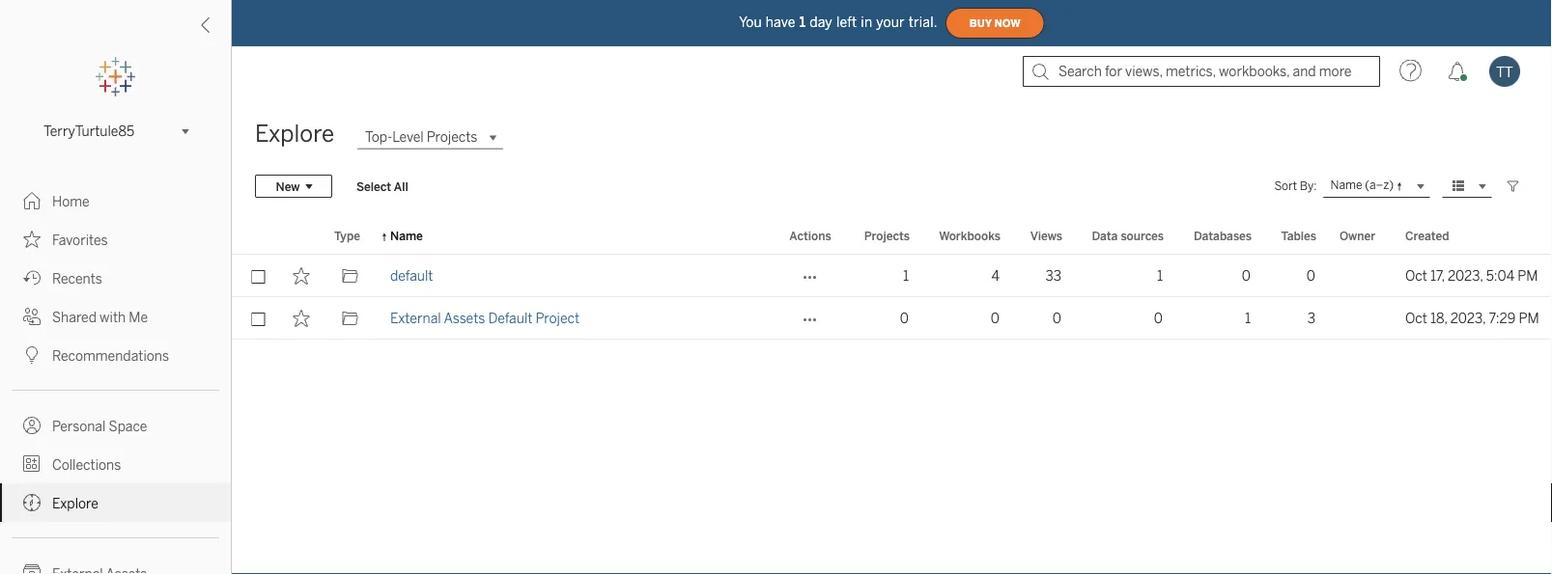 Task type: describe. For each thing, give the bounding box(es) containing it.
home link
[[0, 182, 231, 220]]

3
[[1308, 311, 1316, 327]]

project image for default
[[342, 268, 359, 285]]

databases
[[1194, 229, 1252, 243]]

data sources
[[1092, 229, 1164, 243]]

project image for external assets default project
[[342, 310, 359, 328]]

1 down sources
[[1158, 268, 1163, 284]]

personal space link
[[0, 407, 231, 445]]

navigation panel element
[[0, 58, 231, 575]]

2023, for 7:29
[[1451, 311, 1487, 327]]

shared with me link
[[0, 298, 231, 336]]

external
[[390, 311, 441, 327]]

owner
[[1340, 229, 1376, 243]]

new button
[[255, 175, 332, 198]]

personal
[[52, 419, 106, 435]]

space
[[109, 419, 147, 435]]

pm for oct 17, 2023, 5:04 pm
[[1519, 268, 1539, 284]]

(a–z)
[[1366, 178, 1394, 192]]

personal space
[[52, 419, 147, 435]]

left
[[837, 14, 857, 30]]

main navigation. press the up and down arrow keys to access links. element
[[0, 182, 231, 575]]

5:04
[[1487, 268, 1515, 284]]

views
[[1031, 229, 1063, 243]]

projects inside dropdown button
[[427, 129, 478, 145]]

terryturtule85 button
[[36, 120, 195, 143]]

33
[[1046, 268, 1062, 284]]

grid containing default
[[232, 218, 1553, 575]]

2023, for 5:04
[[1449, 268, 1484, 284]]

row containing default
[[232, 255, 1553, 298]]

list view image
[[1451, 178, 1468, 195]]

new
[[276, 180, 300, 194]]

you have 1 day left in your trial.
[[740, 14, 938, 30]]

row group containing default
[[232, 255, 1553, 340]]

buy
[[970, 17, 992, 29]]

1 left 3 at the right
[[1246, 311, 1251, 327]]

trial.
[[909, 14, 938, 30]]

4
[[992, 268, 1000, 284]]

name for name (a–z)
[[1331, 178, 1363, 192]]

shared with me
[[52, 310, 148, 326]]

default link
[[390, 255, 433, 298]]

oct for oct 18, 2023, 7:29 pm
[[1406, 311, 1428, 327]]

day
[[810, 14, 833, 30]]

oct for oct 17, 2023, 5:04 pm
[[1406, 268, 1428, 284]]

top-
[[365, 129, 392, 145]]

shared
[[52, 310, 97, 326]]

buy now button
[[946, 8, 1045, 39]]

cell for oct 17, 2023, 5:04 pm
[[1329, 255, 1394, 298]]

select
[[357, 180, 392, 194]]

name (a–z) button
[[1323, 175, 1431, 198]]

buy now
[[970, 17, 1021, 29]]

explore inside "link"
[[52, 496, 98, 512]]

top-level projects button
[[358, 126, 503, 149]]

by:
[[1301, 179, 1318, 193]]

recents
[[52, 271, 102, 287]]

sort by:
[[1275, 179, 1318, 193]]

7:29
[[1490, 311, 1516, 327]]

favorites
[[52, 232, 108, 248]]

top-level projects
[[365, 129, 478, 145]]

select all button
[[344, 175, 421, 198]]

home
[[52, 194, 90, 210]]

your
[[877, 14, 905, 30]]



Task type: locate. For each thing, give the bounding box(es) containing it.
1 vertical spatial pm
[[1520, 311, 1540, 327]]

pm
[[1519, 268, 1539, 284], [1520, 311, 1540, 327]]

recommendations link
[[0, 336, 231, 375]]

favorites link
[[0, 220, 231, 259]]

1 vertical spatial name
[[390, 229, 423, 243]]

0 horizontal spatial name
[[390, 229, 423, 243]]

explore link
[[0, 484, 231, 523]]

1 cell from the top
[[1329, 255, 1394, 298]]

project
[[536, 311, 580, 327]]

oct
[[1406, 268, 1428, 284], [1406, 311, 1428, 327]]

2 row from the top
[[232, 298, 1553, 340]]

row
[[232, 255, 1553, 298], [232, 298, 1553, 340]]

now
[[995, 17, 1021, 29]]

1 left 4
[[903, 268, 909, 284]]

in
[[861, 14, 873, 30]]

sources
[[1121, 229, 1164, 243]]

2 cell from the top
[[1329, 298, 1394, 340]]

pm right 5:04
[[1519, 268, 1539, 284]]

1 row from the top
[[232, 255, 1553, 298]]

1 vertical spatial explore
[[52, 496, 98, 512]]

1 oct from the top
[[1406, 268, 1428, 284]]

created
[[1406, 229, 1450, 243]]

level
[[392, 129, 424, 145]]

me
[[129, 310, 148, 326]]

0 vertical spatial oct
[[1406, 268, 1428, 284]]

data
[[1092, 229, 1118, 243]]

0 vertical spatial name
[[1331, 178, 1363, 192]]

0 horizontal spatial explore
[[52, 496, 98, 512]]

oct left 17,
[[1406, 268, 1428, 284]]

explore
[[255, 120, 334, 148], [52, 496, 98, 512]]

cell
[[1329, 255, 1394, 298], [1329, 298, 1394, 340]]

18,
[[1431, 311, 1448, 327]]

actions
[[790, 229, 832, 243]]

0
[[1243, 268, 1251, 284], [1307, 268, 1316, 284], [901, 311, 909, 327], [991, 311, 1000, 327], [1053, 311, 1062, 327], [1155, 311, 1163, 327]]

default
[[390, 268, 433, 284]]

1 vertical spatial project image
[[342, 310, 359, 328]]

projects right actions
[[865, 229, 910, 243]]

1 vertical spatial 2023,
[[1451, 311, 1487, 327]]

workbooks
[[939, 229, 1001, 243]]

0 vertical spatial pm
[[1519, 268, 1539, 284]]

tables
[[1282, 229, 1317, 243]]

default
[[488, 311, 533, 327]]

project image down 'type'
[[342, 268, 359, 285]]

pm right 7:29
[[1520, 311, 1540, 327]]

1 horizontal spatial name
[[1331, 178, 1363, 192]]

1 project image from the top
[[342, 268, 359, 285]]

project image
[[342, 268, 359, 285], [342, 310, 359, 328]]

0 vertical spatial projects
[[427, 129, 478, 145]]

1
[[800, 14, 806, 30], [903, 268, 909, 284], [1158, 268, 1163, 284], [1246, 311, 1251, 327]]

0 vertical spatial project image
[[342, 268, 359, 285]]

projects
[[427, 129, 478, 145], [865, 229, 910, 243]]

2023, right 17,
[[1449, 268, 1484, 284]]

2023, right '18,'
[[1451, 311, 1487, 327]]

name for name
[[390, 229, 423, 243]]

oct 18, 2023, 7:29 pm
[[1406, 311, 1540, 327]]

name left (a–z)
[[1331, 178, 1363, 192]]

1 vertical spatial projects
[[865, 229, 910, 243]]

type
[[334, 229, 360, 243]]

terryturtule85
[[43, 123, 134, 139]]

grid
[[232, 218, 1553, 575]]

name (a–z)
[[1331, 178, 1394, 192]]

0 horizontal spatial projects
[[427, 129, 478, 145]]

external assets default project link
[[390, 298, 580, 340]]

2023,
[[1449, 268, 1484, 284], [1451, 311, 1487, 327]]

1 left day at the top right of the page
[[800, 14, 806, 30]]

sort
[[1275, 179, 1298, 193]]

1 horizontal spatial explore
[[255, 120, 334, 148]]

projects right level
[[427, 129, 478, 145]]

assets
[[444, 311, 485, 327]]

cell right 3 at the right
[[1329, 298, 1394, 340]]

cell down owner
[[1329, 255, 1394, 298]]

with
[[100, 310, 126, 326]]

recents link
[[0, 259, 231, 298]]

you
[[740, 14, 762, 30]]

name inside name (a–z) dropdown button
[[1331, 178, 1363, 192]]

2 project image from the top
[[342, 310, 359, 328]]

project image left external
[[342, 310, 359, 328]]

external assets default project
[[390, 311, 580, 327]]

Search for views, metrics, workbooks, and more text field
[[1023, 56, 1381, 87]]

1 vertical spatial oct
[[1406, 311, 1428, 327]]

pm for oct 18, 2023, 7:29 pm
[[1520, 311, 1540, 327]]

oct 17, 2023, 5:04 pm
[[1406, 268, 1539, 284]]

select all
[[357, 180, 408, 194]]

2 oct from the top
[[1406, 311, 1428, 327]]

name up default
[[390, 229, 423, 243]]

row group
[[232, 255, 1553, 340]]

0 vertical spatial explore
[[255, 120, 334, 148]]

recommendations
[[52, 348, 169, 364]]

all
[[394, 180, 408, 194]]

17,
[[1431, 268, 1446, 284]]

explore down collections
[[52, 496, 98, 512]]

name
[[1331, 178, 1363, 192], [390, 229, 423, 243]]

0 vertical spatial 2023,
[[1449, 268, 1484, 284]]

1 horizontal spatial projects
[[865, 229, 910, 243]]

explore up new popup button
[[255, 120, 334, 148]]

collections
[[52, 458, 121, 474]]

have
[[766, 14, 796, 30]]

collections link
[[0, 445, 231, 484]]

row containing external assets default project
[[232, 298, 1553, 340]]

oct left '18,'
[[1406, 311, 1428, 327]]

cell for oct 18, 2023, 7:29 pm
[[1329, 298, 1394, 340]]



Task type: vqa. For each thing, say whether or not it's contained in the screenshot.
Select All
yes



